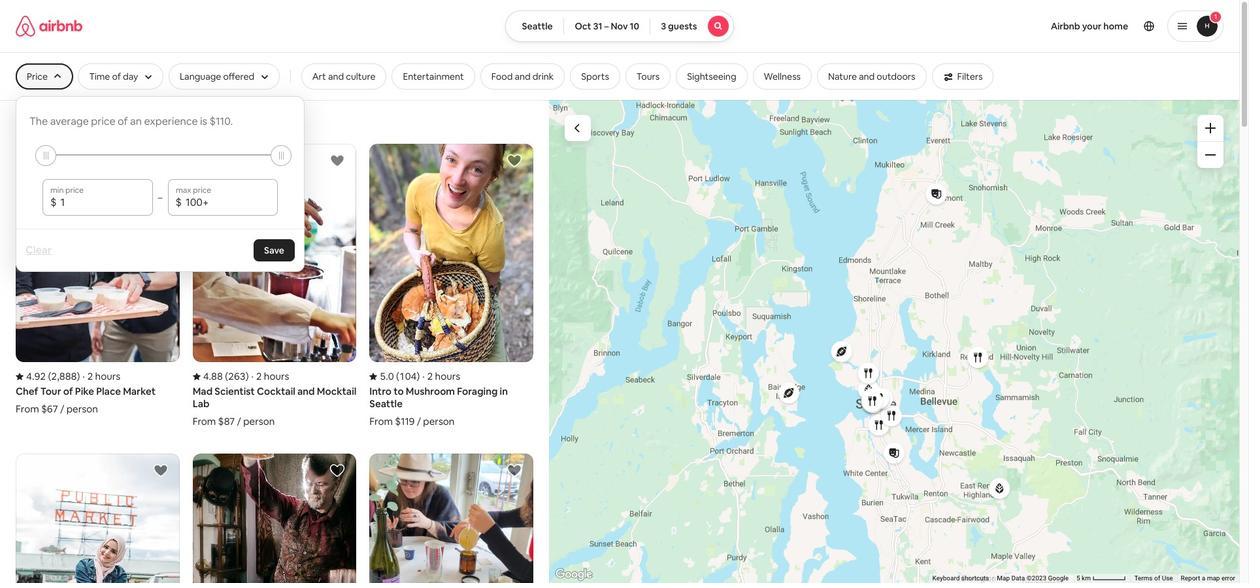 Task type: vqa. For each thing, say whether or not it's contained in the screenshot.
first "Ages" from the bottom
no



Task type: describe. For each thing, give the bounding box(es) containing it.
· 2 hours for pike
[[83, 370, 120, 383]]

mocktail
[[317, 385, 357, 398]]

mad scientist cocktail and mocktail lab from $87 / person
[[193, 385, 357, 428]]

hours for pike
[[95, 370, 120, 383]]

oct 31 – nov 10
[[575, 20, 640, 32]]

· 2 hours for foraging
[[423, 370, 461, 383]]

· 2 hours for and
[[252, 370, 289, 383]]

5 km
[[1077, 575, 1093, 582]]

sports
[[582, 71, 609, 82]]

oct 31 – nov 10 button
[[564, 10, 651, 42]]

in
[[500, 385, 508, 398]]

price
[[27, 71, 48, 82]]

report a map error link
[[1181, 575, 1236, 582]]

terms of use
[[1135, 575, 1174, 582]]

– inside button
[[605, 20, 609, 32]]

zoom in image
[[1206, 123, 1216, 133]]

1 add to wishlist image from the left
[[153, 463, 168, 479]]

Nature and outdoors button
[[817, 63, 927, 90]]

outdoors
[[877, 71, 916, 82]]

food
[[492, 71, 513, 82]]

Entertainment button
[[392, 63, 475, 90]]

Tours button
[[626, 63, 671, 90]]

· for (2,888)
[[83, 370, 85, 383]]

market
[[123, 385, 156, 398]]

food and drink
[[492, 71, 554, 82]]

experience
[[144, 114, 198, 128]]

clear button
[[19, 237, 58, 264]]

Food and drink button
[[480, 63, 565, 90]]

mad
[[193, 385, 213, 398]]

the
[[29, 114, 48, 128]]

add to wishlist image for intro to mushroom foraging in seattle from $119 / person
[[507, 153, 523, 169]]

scientist
[[215, 385, 255, 398]]

none search field containing seattle
[[506, 10, 734, 42]]

· for (263)
[[252, 370, 254, 383]]

an
[[130, 114, 142, 128]]

chef
[[16, 385, 38, 398]]

1 horizontal spatial of
[[118, 114, 128, 128]]

the average price of an experience is $110.
[[29, 114, 233, 128]]

$ text field
[[61, 196, 145, 209]]

culture
[[346, 71, 376, 82]]

mad scientist cocktail and mocktail lab group
[[193, 144, 357, 428]]

4.92 (2,888)
[[26, 370, 80, 383]]

keyboard shortcuts button
[[933, 574, 990, 583]]

foraging
[[457, 385, 498, 398]]

person for cocktail
[[243, 415, 275, 428]]

google map
showing 20 experiences. region
[[549, 99, 1240, 583]]

entertainment
[[403, 71, 464, 82]]

$110.
[[210, 114, 233, 128]]

pike
[[75, 385, 94, 398]]

· for (104)
[[423, 370, 425, 383]]

Wellness button
[[753, 63, 812, 90]]

$87
[[218, 415, 235, 428]]

/ for from $87
[[237, 415, 241, 428]]

person for mushroom
[[423, 415, 455, 428]]

seattle inside button
[[522, 20, 553, 32]]

4.92
[[26, 370, 46, 383]]

terms
[[1135, 575, 1153, 582]]

3
[[661, 20, 666, 32]]

use
[[1163, 575, 1174, 582]]

sightseeing
[[688, 71, 737, 82]]

and for nature
[[859, 71, 875, 82]]

map
[[997, 575, 1010, 582]]

seattle inside intro to mushroom foraging in seattle from $119 / person
[[370, 398, 403, 410]]

km
[[1082, 575, 1091, 582]]

(263)
[[225, 370, 249, 383]]

$ text field
[[186, 196, 270, 209]]

5.0 (104)
[[380, 370, 420, 383]]

clear
[[26, 243, 52, 257]]

of inside the chef tour of pike place market from $67 / person
[[63, 385, 73, 398]]

price
[[91, 114, 116, 128]]

3 guests button
[[650, 10, 734, 42]]

10
[[630, 20, 640, 32]]

(2,888)
[[48, 370, 80, 383]]

google image
[[553, 566, 596, 583]]

report a map error
[[1181, 575, 1236, 582]]

tour
[[40, 385, 61, 398]]

mushroom
[[406, 385, 455, 398]]

cocktail
[[257, 385, 295, 398]]

tours
[[637, 71, 660, 82]]

shortcuts
[[962, 575, 990, 582]]



Task type: locate. For each thing, give the bounding box(es) containing it.
· up pike
[[83, 370, 85, 383]]

nature
[[829, 71, 857, 82]]

©2023
[[1027, 575, 1047, 582]]

· 2 hours
[[83, 370, 120, 383], [252, 370, 289, 383], [423, 370, 461, 383]]

1 $ from the left
[[50, 196, 57, 209]]

hours inside 'chef tour of pike place market' group
[[95, 370, 120, 383]]

1 vertical spatial of
[[63, 385, 73, 398]]

nov
[[611, 20, 628, 32]]

2 for 5.0 (104)
[[428, 370, 433, 383]]

from down the lab
[[193, 415, 216, 428]]

2 horizontal spatial person
[[423, 415, 455, 428]]

2 for 4.88 (263)
[[256, 370, 262, 383]]

31
[[594, 20, 603, 32]]

intro
[[370, 385, 392, 398]]

google
[[1049, 575, 1069, 582]]

person inside intro to mushroom foraging in seattle from $119 / person
[[423, 415, 455, 428]]

$
[[50, 196, 57, 209], [176, 196, 182, 209]]

and for art
[[328, 71, 344, 82]]

keyboard
[[933, 575, 960, 582]]

2 · from the left
[[252, 370, 254, 383]]

Sightseeing button
[[676, 63, 748, 90]]

add to wishlist image for mad scientist cocktail and mocktail lab from $87 / person
[[330, 153, 346, 169]]

· 2 hours up cocktail
[[252, 370, 289, 383]]

/ right $67
[[60, 403, 64, 415]]

· 2 hours inside 'chef tour of pike place market' group
[[83, 370, 120, 383]]

· inside mad scientist cocktail and mocktail lab group
[[252, 370, 254, 383]]

1 · 2 hours from the left
[[83, 370, 120, 383]]

0 horizontal spatial · 2 hours
[[83, 370, 120, 383]]

None search field
[[506, 10, 734, 42]]

$ left $ text box
[[176, 196, 182, 209]]

nature and outdoors
[[829, 71, 916, 82]]

· inside intro to mushroom foraging in seattle 'group'
[[423, 370, 425, 383]]

art
[[312, 71, 326, 82]]

2 horizontal spatial 2
[[428, 370, 433, 383]]

wellness
[[764, 71, 801, 82]]

keyboard shortcuts
[[933, 575, 990, 582]]

1 vertical spatial –
[[158, 192, 163, 203]]

Sports button
[[570, 63, 621, 90]]

from for mad scientist cocktail and mocktail lab from $87 / person
[[193, 415, 216, 428]]

2 vertical spatial of
[[1155, 575, 1161, 582]]

3 · 2 hours from the left
[[423, 370, 461, 383]]

and
[[328, 71, 344, 82], [515, 71, 531, 82], [859, 71, 875, 82], [298, 385, 315, 398]]

person for of
[[67, 403, 98, 415]]

chef tour of pike place market from $67 / person
[[16, 385, 156, 415]]

/ for from $119
[[417, 415, 421, 428]]

2 · 2 hours from the left
[[252, 370, 289, 383]]

drink
[[533, 71, 554, 82]]

2 up "mushroom"
[[428, 370, 433, 383]]

4.92 out of 5 average rating,  2,888 reviews image
[[16, 370, 80, 383]]

2 horizontal spatial · 2 hours
[[423, 370, 461, 383]]

· 2 hours up place on the left bottom of the page
[[83, 370, 120, 383]]

· 2 hours up "mushroom"
[[423, 370, 461, 383]]

2 right (263)
[[256, 370, 262, 383]]

0 horizontal spatial hours
[[95, 370, 120, 383]]

0 horizontal spatial $
[[50, 196, 57, 209]]

of
[[118, 114, 128, 128], [63, 385, 73, 398], [1155, 575, 1161, 582]]

/ for from $67
[[60, 403, 64, 415]]

guests
[[668, 20, 697, 32]]

terms of use link
[[1135, 575, 1174, 582]]

hours up "mushroom"
[[435, 370, 461, 383]]

intro to mushroom foraging in seattle from $119 / person
[[370, 385, 508, 428]]

and for food
[[515, 71, 531, 82]]

2
[[88, 370, 93, 383], [256, 370, 262, 383], [428, 370, 433, 383]]

1 horizontal spatial ·
[[252, 370, 254, 383]]

5
[[1077, 575, 1081, 582]]

Art and culture button
[[301, 63, 387, 90]]

hours inside intro to mushroom foraging in seattle 'group'
[[435, 370, 461, 383]]

seattle left oct on the left top
[[522, 20, 553, 32]]

save
[[264, 245, 284, 256]]

5 km button
[[1073, 574, 1131, 583]]

average
[[50, 114, 89, 128]]

/ right $87
[[237, 415, 241, 428]]

place
[[96, 385, 121, 398]]

price button
[[16, 63, 73, 90]]

1 vertical spatial seattle
[[370, 398, 403, 410]]

of left use
[[1155, 575, 1161, 582]]

2 horizontal spatial ·
[[423, 370, 425, 383]]

error
[[1222, 575, 1236, 582]]

to
[[394, 385, 404, 398]]

person down pike
[[67, 403, 98, 415]]

0 horizontal spatial ·
[[83, 370, 85, 383]]

from inside the chef tour of pike place market from $67 / person
[[16, 403, 39, 415]]

experiences
[[28, 116, 80, 128]]

hours inside mad scientist cocktail and mocktail lab group
[[264, 370, 289, 383]]

/ right $119
[[417, 415, 421, 428]]

hours for foraging
[[435, 370, 461, 383]]

zoom out image
[[1206, 150, 1216, 160]]

add to wishlist image for chef tour of pike place market from $67 / person
[[153, 153, 168, 169]]

from
[[16, 403, 39, 415], [193, 415, 216, 428], [370, 415, 393, 428]]

4.88 (263)
[[203, 370, 249, 383]]

– right 31
[[605, 20, 609, 32]]

and left drink
[[515, 71, 531, 82]]

2 horizontal spatial hours
[[435, 370, 461, 383]]

$ for $ text field
[[50, 196, 57, 209]]

1 horizontal spatial 2
[[256, 370, 262, 383]]

0 horizontal spatial of
[[63, 385, 73, 398]]

55
[[16, 116, 26, 128]]

· 2 hours inside mad scientist cocktail and mocktail lab group
[[252, 370, 289, 383]]

0 horizontal spatial add to wishlist image
[[153, 463, 168, 479]]

lab
[[193, 398, 210, 410]]

1 horizontal spatial seattle
[[522, 20, 553, 32]]

$119
[[395, 415, 415, 428]]

0 horizontal spatial –
[[158, 192, 163, 203]]

0 vertical spatial seattle
[[522, 20, 553, 32]]

3 hours from the left
[[435, 370, 461, 383]]

person down "mushroom"
[[423, 415, 455, 428]]

·
[[83, 370, 85, 383], [252, 370, 254, 383], [423, 370, 425, 383]]

person
[[67, 403, 98, 415], [243, 415, 275, 428], [423, 415, 455, 428]]

(104)
[[396, 370, 420, 383]]

of down (2,888)
[[63, 385, 73, 398]]

seattle up $119
[[370, 398, 403, 410]]

person right $87
[[243, 415, 275, 428]]

oct
[[575, 20, 592, 32]]

hours up cocktail
[[264, 370, 289, 383]]

hours
[[95, 370, 120, 383], [264, 370, 289, 383], [435, 370, 461, 383]]

seattle button
[[506, 10, 565, 42]]

0 horizontal spatial /
[[60, 403, 64, 415]]

0 horizontal spatial 2
[[88, 370, 93, 383]]

from inside mad scientist cocktail and mocktail lab from $87 / person
[[193, 415, 216, 428]]

1 horizontal spatial /
[[237, 415, 241, 428]]

add to wishlist image
[[153, 153, 168, 169], [330, 153, 346, 169], [507, 153, 523, 169], [507, 463, 523, 479]]

3 2 from the left
[[428, 370, 433, 383]]

2 horizontal spatial of
[[1155, 575, 1161, 582]]

and inside mad scientist cocktail and mocktail lab from $87 / person
[[298, 385, 315, 398]]

add to wishlist image inside mad scientist cocktail and mocktail lab group
[[330, 153, 346, 169]]

$ left $ text field
[[50, 196, 57, 209]]

· 2 hours inside intro to mushroom foraging in seattle 'group'
[[423, 370, 461, 383]]

4.88 out of 5 average rating,  263 reviews image
[[193, 370, 249, 383]]

$ for $ text box
[[176, 196, 182, 209]]

2 horizontal spatial from
[[370, 415, 393, 428]]

1 · from the left
[[83, 370, 85, 383]]

2 inside 'chef tour of pike place market' group
[[88, 370, 93, 383]]

3 guests
[[661, 20, 697, 32]]

2 2 from the left
[[256, 370, 262, 383]]

report
[[1181, 575, 1201, 582]]

seattle
[[522, 20, 553, 32], [370, 398, 403, 410]]

1 hours from the left
[[95, 370, 120, 383]]

person inside mad scientist cocktail and mocktail lab from $87 / person
[[243, 415, 275, 428]]

0 horizontal spatial from
[[16, 403, 39, 415]]

hours for and
[[264, 370, 289, 383]]

hours up place on the left bottom of the page
[[95, 370, 120, 383]]

data
[[1012, 575, 1026, 582]]

2 inside intro to mushroom foraging in seattle 'group'
[[428, 370, 433, 383]]

art and culture
[[312, 71, 376, 82]]

/ inside the chef tour of pike place market from $67 / person
[[60, 403, 64, 415]]

1 horizontal spatial · 2 hours
[[252, 370, 289, 383]]

from left $119
[[370, 415, 393, 428]]

a
[[1202, 575, 1206, 582]]

1 horizontal spatial add to wishlist image
[[330, 463, 346, 479]]

2 for 4.92 (2,888)
[[88, 370, 93, 383]]

of left an
[[118, 114, 128, 128]]

0 vertical spatial –
[[605, 20, 609, 32]]

1 2 from the left
[[88, 370, 93, 383]]

from down chef
[[16, 403, 39, 415]]

1 horizontal spatial person
[[243, 415, 275, 428]]

2 horizontal spatial /
[[417, 415, 421, 428]]

1 horizontal spatial –
[[605, 20, 609, 32]]

2 $ from the left
[[176, 196, 182, 209]]

is
[[200, 114, 207, 128]]

3 · from the left
[[423, 370, 425, 383]]

/ inside intro to mushroom foraging in seattle from $119 / person
[[417, 415, 421, 428]]

and right "art" at the left top of page
[[328, 71, 344, 82]]

/
[[60, 403, 64, 415], [237, 415, 241, 428], [417, 415, 421, 428]]

person inside the chef tour of pike place market from $67 / person
[[67, 403, 98, 415]]

· right (263)
[[252, 370, 254, 383]]

$67
[[41, 403, 58, 415]]

from for intro to mushroom foraging in seattle from $119 / person
[[370, 415, 393, 428]]

map data ©2023 google
[[997, 575, 1069, 582]]

add to wishlist image
[[153, 463, 168, 479], [330, 463, 346, 479]]

0 horizontal spatial person
[[67, 403, 98, 415]]

1 horizontal spatial $
[[176, 196, 182, 209]]

map
[[1208, 575, 1221, 582]]

from inside intro to mushroom foraging in seattle from $119 / person
[[370, 415, 393, 428]]

profile element
[[750, 0, 1224, 52]]

intro to mushroom foraging in seattle group
[[370, 144, 534, 428]]

2 inside mad scientist cocktail and mocktail lab group
[[256, 370, 262, 383]]

2 hours from the left
[[264, 370, 289, 383]]

from for chef tour of pike place market from $67 / person
[[16, 403, 39, 415]]

5.0
[[380, 370, 394, 383]]

1 horizontal spatial hours
[[264, 370, 289, 383]]

1 horizontal spatial from
[[193, 415, 216, 428]]

and right cocktail
[[298, 385, 315, 398]]

2 add to wishlist image from the left
[[330, 463, 346, 479]]

· inside 'chef tour of pike place market' group
[[83, 370, 85, 383]]

/ inside mad scientist cocktail and mocktail lab from $87 / person
[[237, 415, 241, 428]]

2 up pike
[[88, 370, 93, 383]]

save button
[[254, 239, 295, 262]]

– right $ text field
[[158, 192, 163, 203]]

55 experiences
[[16, 116, 80, 128]]

· right (104)
[[423, 370, 425, 383]]

and right the nature
[[859, 71, 875, 82]]

0 horizontal spatial seattle
[[370, 398, 403, 410]]

0 vertical spatial of
[[118, 114, 128, 128]]

chef tour of pike place market group
[[16, 144, 180, 415]]

4.88
[[203, 370, 223, 383]]

5.0 out of 5 average rating,  104 reviews image
[[370, 370, 420, 383]]



